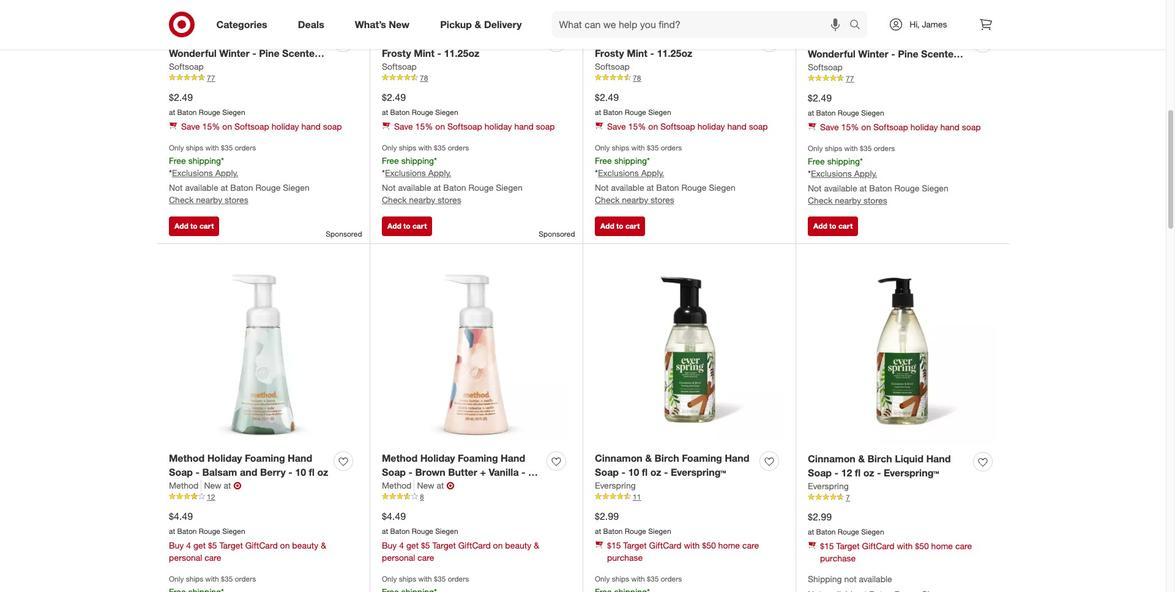 Task type: vqa. For each thing, say whether or not it's contained in the screenshot.
"77" to the left
yes



Task type: describe. For each thing, give the bounding box(es) containing it.
shipping not available
[[808, 574, 892, 585]]

hand inside 'cinnamon & birch liquid hand soap - 12 fl oz - everspring™'
[[926, 453, 951, 465]]

what's new
[[355, 18, 410, 30]]

birch for foaming
[[655, 452, 679, 464]]

only ships with $35 orders for method holiday foaming hand soap - balsam and berry - 10 fl oz
[[169, 575, 256, 584]]

home for cinnamon & birch liquid hand soap - 12 fl oz - everspring™
[[931, 541, 953, 552]]

method holiday foaming hand soap - balsam and berry - 10 fl oz
[[169, 452, 328, 478]]

oz inside 'cinnamon & birch liquid hand soap - 12 fl oz - everspring™'
[[863, 467, 874, 479]]

77 link for first the add to cart button's the softsoap link
[[169, 73, 357, 83]]

check nearby stores button for first the add to cart button
[[169, 194, 248, 206]]

$2.99 for cinnamon & birch foaming hand soap - 10 fl oz - everspring™
[[595, 510, 619, 522]]

james
[[922, 19, 947, 29]]

get for brown
[[406, 541, 419, 551]]

11 link
[[595, 492, 783, 503]]

¬ for butter
[[446, 480, 454, 492]]

10 inside method holiday foaming hand soap - brown butter + vanilla - 10 fl oz
[[528, 466, 539, 478]]

giftcard down 8 link on the left bottom of page
[[458, 541, 491, 551]]

$15 target giftcard with $50 home care purchase for 12
[[820, 541, 972, 564]]

1 frosty from the left
[[382, 47, 411, 59]]

scented for softsoap holiday hand soap - wonderful winter - pine scented - 11.25oz link to the right
[[921, 48, 960, 60]]

softsoap holiday hand soap - frosty mint - 11.25oz for the softsoap link for 2nd the add to cart button from the right
[[595, 33, 735, 59]]

softsoap link for 2nd the add to cart button from the right
[[595, 60, 630, 73]]

soap for check nearby stores button associated with 2nd the add to cart button from the right
[[749, 121, 768, 132]]

$15 for 10
[[607, 541, 621, 551]]

holiday for the method holiday foaming hand soap - balsam and berry - 10 fl oz link
[[207, 452, 242, 464]]

only ships with $35 orders free shipping * * exclusions apply. not available at baton rouge siegen check nearby stores for winter
[[808, 144, 949, 206]]

1 cart from the left
[[199, 221, 214, 231]]

& for cinnamon & birch foaming hand soap - 10 fl oz - everspring™
[[645, 452, 652, 464]]

personal for method holiday foaming hand soap - balsam and berry - 10 fl oz
[[169, 553, 202, 563]]

hi,
[[910, 19, 920, 29]]

free shipping * * exclusions apply. not available at baton rouge siegen check nearby stores for mint
[[382, 155, 523, 205]]

1 horizontal spatial softsoap holiday hand soap - wonderful winter - pine scented - 11.25oz link
[[808, 33, 968, 74]]

holiday for check nearby stores button related to 1st the add to cart button from the right
[[911, 122, 938, 132]]

everspring™ for foaming
[[671, 466, 726, 478]]

only ships with $35 orders for cinnamon & birch foaming hand soap - 10 fl oz - everspring™
[[595, 575, 682, 584]]

78 link for the softsoap link for 2nd the add to cart button from the right
[[595, 73, 783, 83]]

on for the softsoap link for 2nd the add to cart button from the right
[[648, 121, 658, 132]]

wonderful for the softsoap link corresponding to 1st the add to cart button from the right
[[808, 48, 856, 60]]

soap inside cinnamon & birch foaming hand soap - 10 fl oz - everspring™
[[595, 466, 619, 478]]

delivery
[[484, 18, 522, 30]]

hand for the softsoap link associated with 2nd the add to cart button from the left's the softsoap holiday hand soap - frosty mint - 11.25oz link
[[514, 121, 534, 132]]

$50 for cinnamon & birch liquid hand soap - 12 fl oz - everspring™
[[915, 541, 929, 552]]

get for balsam
[[193, 541, 206, 551]]

target down 11
[[623, 541, 647, 551]]

pickup & delivery link
[[430, 11, 537, 38]]

cinnamon & birch liquid hand soap - 12 fl oz - everspring™
[[808, 453, 951, 479]]

exclusions apply. button for check nearby stores button associated with 2nd the add to cart button from the left
[[385, 167, 451, 180]]

2 mint from the left
[[627, 47, 647, 59]]

birch for liquid
[[868, 453, 892, 465]]

$2.49 at baton rouge siegen for the softsoap link associated with 2nd the add to cart button from the left
[[382, 91, 458, 117]]

$2.49 for 78 link associated with the softsoap link associated with 2nd the add to cart button from the left
[[382, 91, 406, 103]]

method holiday foaming hand soap - brown butter + vanilla - 10 fl oz
[[382, 452, 539, 492]]

What can we help you find? suggestions appear below search field
[[552, 11, 853, 38]]

1 horizontal spatial new
[[389, 18, 410, 30]]

what's
[[355, 18, 386, 30]]

softsoap holiday hand soap - wonderful winter - pine scented - 11.25oz for first the add to cart button's the softsoap link
[[169, 33, 327, 73]]

beauty for method holiday foaming hand soap - brown butter + vanilla - 10 fl oz
[[505, 541, 531, 551]]

fl inside method holiday foaming hand soap - brown butter + vanilla - 10 fl oz
[[382, 480, 388, 492]]

on for the softsoap link corresponding to 1st the add to cart button from the right
[[861, 122, 871, 132]]

buy for method holiday foaming hand soap - balsam and berry - 10 fl oz
[[169, 541, 184, 551]]

not
[[844, 574, 857, 585]]

$15 for 12
[[820, 541, 834, 552]]

foaming inside cinnamon & birch foaming hand soap - 10 fl oz - everspring™
[[682, 452, 722, 464]]

sponsored for softsoap holiday hand soap - wonderful winter - pine scented - 11.25oz
[[326, 229, 362, 239]]

new for method holiday foaming hand soap - brown butter + vanilla - 10 fl oz
[[417, 480, 434, 491]]

4 for method holiday foaming hand soap - balsam and berry - 10 fl oz
[[186, 541, 191, 551]]

$2.49 at baton rouge siegen for the softsoap link corresponding to 1st the add to cart button from the right
[[808, 92, 884, 117]]

78 for the softsoap link associated with 2nd the add to cart button from the left
[[420, 73, 428, 82]]

check nearby stores button for 1st the add to cart button from the right
[[808, 195, 887, 207]]

search
[[844, 19, 874, 32]]

+
[[480, 466, 486, 478]]

soap for check nearby stores button related to 1st the add to cart button from the right
[[962, 122, 981, 132]]

pickup
[[440, 18, 472, 30]]

15% for the softsoap link associated with 2nd the add to cart button from the left
[[415, 121, 433, 132]]

2 cart from the left
[[412, 221, 427, 231]]

add to cart for first the add to cart button
[[174, 221, 214, 231]]

7
[[846, 493, 850, 502]]

$2.49 for 77 link associated with first the add to cart button's the softsoap link
[[169, 91, 193, 103]]

purchase for 10
[[607, 553, 643, 563]]

pickup & delivery
[[440, 18, 522, 30]]

on for the softsoap link associated with 2nd the add to cart button from the left
[[435, 121, 445, 132]]

7 link
[[808, 492, 997, 503]]

8 link
[[382, 492, 570, 503]]

12 link
[[169, 492, 357, 503]]

search button
[[844, 11, 874, 40]]

add to cart for 1st the add to cart button from the right
[[813, 221, 853, 231]]

cinnamon & birch foaming hand soap - 10 fl oz - everspring™
[[595, 452, 749, 478]]

add for 2nd the add to cart button from the right
[[600, 221, 614, 231]]

everspring link for 12
[[808, 480, 849, 492]]

$15 target giftcard with $50 home care purchase for 10
[[607, 541, 759, 563]]

holiday for softsoap holiday hand soap - wonderful winter - pine scented - 11.25oz link to the right
[[853, 34, 888, 46]]

check nearby stores button for 2nd the add to cart button from the left
[[382, 194, 461, 206]]

$2.49 for 78 link related to the softsoap link for 2nd the add to cart button from the right
[[595, 91, 619, 103]]

only ships with $35 orders for method holiday foaming hand soap - brown butter + vanilla - 10 fl oz
[[382, 575, 469, 584]]

butter
[[448, 466, 477, 478]]

balsam
[[202, 466, 237, 478]]

softsoap holiday hand soap - frosty mint - 11.25oz link for the softsoap link associated with 2nd the add to cart button from the left
[[382, 32, 542, 60]]

berry
[[260, 466, 286, 478]]

method new at ¬ for brown
[[382, 480, 454, 492]]

deals link
[[287, 11, 340, 38]]

hi, james
[[910, 19, 947, 29]]

soap for check nearby stores button associated with 2nd the add to cart button from the left
[[536, 121, 555, 132]]

softsoap holiday hand soap - wonderful winter - pine scented - 11.25oz for the softsoap link corresponding to 1st the add to cart button from the right
[[808, 34, 966, 74]]

$2.99 at baton rouge siegen for 10
[[595, 510, 671, 536]]

12 inside 12 link
[[207, 492, 215, 502]]

$2.99 at baton rouge siegen for 12
[[808, 511, 884, 536]]

& for cinnamon & birch liquid hand soap - 12 fl oz - everspring™
[[858, 453, 865, 465]]

3 cart from the left
[[625, 221, 640, 231]]

target down 12 link
[[219, 541, 243, 551]]

exclusions apply. button for first the add to cart button check nearby stores button
[[172, 167, 238, 180]]

oz inside method holiday foaming hand soap - brown butter + vanilla - 10 fl oz
[[390, 480, 401, 492]]

15% for first the add to cart button's the softsoap link
[[202, 121, 220, 132]]

$2.99 for cinnamon & birch liquid hand soap - 12 fl oz - everspring™
[[808, 511, 832, 523]]

11
[[633, 492, 641, 502]]

vanilla
[[489, 466, 519, 478]]

softsoap holiday hand soap - frosty mint - 11.25oz for the softsoap link associated with 2nd the add to cart button from the left
[[382, 33, 522, 59]]



Task type: locate. For each thing, give the bounding box(es) containing it.
care
[[742, 541, 759, 551], [955, 541, 972, 552], [205, 553, 221, 563], [418, 553, 434, 563]]

2 buy from the left
[[382, 541, 397, 551]]

everspring link up 7
[[808, 480, 849, 492]]

1 free shipping * * exclusions apply. not available at baton rouge siegen check nearby stores from the left
[[169, 155, 310, 205]]

shipping
[[808, 574, 842, 585]]

soap inside 'cinnamon & birch liquid hand soap - 12 fl oz - everspring™'
[[808, 467, 832, 479]]

1 horizontal spatial foaming
[[458, 452, 498, 464]]

method inside method holiday foaming hand soap - balsam and berry - 10 fl oz
[[169, 452, 205, 464]]

softsoap holiday hand soap - wonderful winter - pine scented - 11.25oz link
[[169, 32, 329, 73], [808, 33, 968, 74]]

everspring
[[595, 480, 636, 491], [808, 481, 849, 491]]

method link for method holiday foaming hand soap - brown butter + vanilla - 10 fl oz
[[382, 480, 415, 492]]

fl right berry
[[309, 466, 315, 478]]

12 down balsam
[[207, 492, 215, 502]]

$2.99
[[595, 510, 619, 522], [808, 511, 832, 523]]

save for the softsoap link associated with 2nd the add to cart button from the left
[[394, 121, 413, 132]]

birch inside 'cinnamon & birch liquid hand soap - 12 fl oz - everspring™'
[[868, 453, 892, 465]]

1 horizontal spatial free shipping * * exclusions apply. not available at baton rouge siegen check nearby stores
[[382, 155, 523, 205]]

orders
[[235, 143, 256, 153], [448, 143, 469, 153], [661, 143, 682, 153], [874, 144, 895, 153], [235, 575, 256, 584], [448, 575, 469, 584], [661, 575, 682, 584]]

0 horizontal spatial $4.49 at baton rouge siegen buy 4 get $5 target giftcard on beauty & personal care
[[169, 510, 326, 563]]

2 method link from the left
[[382, 480, 415, 492]]

softsoap holiday hand soap - wonderful winter - pine scented - 11.25oz down categories
[[169, 33, 327, 73]]

only ships with $35 orders
[[169, 143, 256, 153], [382, 143, 469, 153], [169, 575, 256, 584], [382, 575, 469, 584], [595, 575, 682, 584]]

foaming for berry
[[245, 452, 285, 464]]

softsoap holiday hand soap - wonderful winter - pine scented - 11.25oz down the search
[[808, 34, 966, 74]]

& inside cinnamon & birch foaming hand soap - 10 fl oz - everspring™
[[645, 452, 652, 464]]

1 horizontal spatial $15
[[820, 541, 834, 552]]

oz inside cinnamon & birch foaming hand soap - 10 fl oz - everspring™
[[650, 466, 661, 478]]

only ships with $35 orders free shipping * * exclusions apply. not available at baton rouge siegen check nearby stores
[[595, 143, 736, 205], [808, 144, 949, 206]]

2 foaming from the left
[[458, 452, 498, 464]]

oz up 11 "link"
[[650, 466, 661, 478]]

2 horizontal spatial new
[[417, 480, 434, 491]]

1 horizontal spatial softsoap holiday hand soap - wonderful winter - pine scented - 11.25oz
[[808, 34, 966, 74]]

15% for the softsoap link corresponding to 1st the add to cart button from the right
[[841, 122, 859, 132]]

1 softsoap holiday hand soap - frosty mint - 11.25oz link from the left
[[382, 32, 542, 60]]

0 horizontal spatial everspring™
[[671, 466, 726, 478]]

giftcard down 11 "link"
[[649, 541, 682, 551]]

liquid
[[895, 453, 924, 465]]

0 horizontal spatial $2.99
[[595, 510, 619, 522]]

0 horizontal spatial 4
[[186, 541, 191, 551]]

and
[[240, 466, 257, 478]]

1 personal from the left
[[169, 553, 202, 563]]

categories
[[216, 18, 267, 30]]

wonderful down categories
[[169, 47, 217, 59]]

softsoap link for 2nd the add to cart button from the left
[[382, 60, 417, 73]]

new down balsam
[[204, 480, 221, 491]]

2 get from the left
[[406, 541, 419, 551]]

0 horizontal spatial $2.99 at baton rouge siegen
[[595, 510, 671, 536]]

1 softsoap holiday hand soap - frosty mint - 11.25oz from the left
[[382, 33, 522, 59]]

1 horizontal spatial 77
[[846, 74, 854, 83]]

10 up 11
[[628, 466, 639, 478]]

holiday for check nearby stores button associated with 2nd the add to cart button from the right
[[698, 121, 725, 132]]

2 10 from the left
[[528, 466, 539, 478]]

to for 2nd the add to cart button from the right
[[616, 221, 623, 231]]

exclusions apply. button
[[172, 167, 238, 180], [385, 167, 451, 180], [598, 167, 664, 180], [811, 168, 877, 180]]

2 softsoap holiday hand soap - frosty mint - 11.25oz from the left
[[595, 33, 735, 59]]

soap inside method holiday foaming hand soap - brown butter + vanilla - 10 fl oz
[[382, 466, 406, 478]]

only
[[169, 143, 184, 153], [382, 143, 397, 153], [595, 143, 610, 153], [808, 144, 823, 153], [169, 575, 184, 584], [382, 575, 397, 584], [595, 575, 610, 584]]

78 link down pickup & delivery
[[382, 73, 570, 83]]

78 link down what can we help you find? suggestions appear below search box
[[595, 73, 783, 83]]

1 horizontal spatial 77 link
[[808, 73, 997, 84]]

add to cart for 2nd the add to cart button from the left
[[387, 221, 427, 231]]

winter down "search" button
[[858, 48, 888, 60]]

0 horizontal spatial 78
[[420, 73, 428, 82]]

1 horizontal spatial $15 target giftcard with $50 home care purchase
[[820, 541, 972, 564]]

2 78 link from the left
[[595, 73, 783, 83]]

check
[[169, 195, 194, 205], [382, 195, 407, 205], [595, 195, 620, 205], [808, 195, 833, 206]]

new
[[389, 18, 410, 30], [204, 480, 221, 491], [417, 480, 434, 491]]

10 right vanilla
[[528, 466, 539, 478]]

cinnamon for 10
[[595, 452, 642, 464]]

0 horizontal spatial pine
[[259, 47, 279, 59]]

0 horizontal spatial scented
[[282, 47, 321, 59]]

holiday for the left softsoap holiday hand soap - wonderful winter - pine scented - 11.25oz link
[[214, 33, 249, 45]]

personal for method holiday foaming hand soap - brown butter + vanilla - 10 fl oz
[[382, 553, 415, 563]]

$4.49 at baton rouge siegen buy 4 get $5 target giftcard on beauty & personal care down 8 link on the left bottom of page
[[382, 510, 539, 563]]

1 horizontal spatial sponsored
[[539, 229, 575, 239]]

new up 8
[[417, 480, 434, 491]]

1 horizontal spatial mint
[[627, 47, 647, 59]]

10 right berry
[[295, 466, 306, 478]]

2 add to cart button from the left
[[382, 217, 432, 236]]

foaming up berry
[[245, 452, 285, 464]]

categories link
[[206, 11, 283, 38]]

method link
[[169, 480, 202, 492], [382, 480, 415, 492]]

1 horizontal spatial winter
[[858, 48, 888, 60]]

1 beauty from the left
[[292, 541, 318, 551]]

10
[[295, 466, 306, 478], [528, 466, 539, 478], [628, 466, 639, 478]]

0 horizontal spatial $15
[[607, 541, 621, 551]]

1 horizontal spatial ¬
[[446, 480, 454, 492]]

everspring™ down liquid
[[884, 467, 939, 479]]

only ships with $35 orders free shipping * * exclusions apply. not available at baton rouge siegen check nearby stores for mint
[[595, 143, 736, 205]]

12
[[841, 467, 852, 479], [207, 492, 215, 502]]

0 vertical spatial 12
[[841, 467, 852, 479]]

0 horizontal spatial free shipping * * exclusions apply. not available at baton rouge siegen check nearby stores
[[169, 155, 310, 205]]

2 softsoap holiday hand soap - frosty mint - 11.25oz link from the left
[[595, 32, 755, 60]]

everspring™ for liquid
[[884, 467, 939, 479]]

fl inside 'cinnamon & birch liquid hand soap - 12 fl oz - everspring™'
[[855, 467, 861, 479]]

$15 target giftcard with $50 home care purchase up not
[[820, 541, 972, 564]]

0 horizontal spatial beauty
[[292, 541, 318, 551]]

0 horizontal spatial 77 link
[[169, 73, 357, 83]]

add for 1st the add to cart button from the right
[[813, 221, 827, 231]]

1 ¬ from the left
[[233, 480, 241, 492]]

method new at ¬ up 8
[[382, 480, 454, 492]]

$50 down 7 link
[[915, 541, 929, 552]]

pine for softsoap holiday hand soap - wonderful winter - pine scented - 11.25oz link to the right
[[898, 48, 918, 60]]

holiday for first the add to cart button check nearby stores button
[[272, 121, 299, 132]]

1 add from the left
[[174, 221, 188, 231]]

cinnamon & birch liquid hand soap - 12 fl oz - everspring™ link
[[808, 452, 968, 480]]

foaming up + at left bottom
[[458, 452, 498, 464]]

foaming inside method holiday foaming hand soap - brown butter + vanilla - 10 fl oz
[[458, 452, 498, 464]]

on
[[222, 121, 232, 132], [435, 121, 445, 132], [648, 121, 658, 132], [861, 122, 871, 132], [280, 541, 290, 551], [493, 541, 503, 551]]

$2.99 at baton rouge siegen down 7
[[808, 511, 884, 536]]

0 horizontal spatial frosty
[[382, 47, 411, 59]]

new right what's
[[389, 18, 410, 30]]

0 horizontal spatial $5
[[208, 541, 217, 551]]

0 horizontal spatial cinnamon
[[595, 452, 642, 464]]

method link for method holiday foaming hand soap - balsam and berry - 10 fl oz
[[169, 480, 202, 492]]

1 horizontal spatial $4.49 at baton rouge siegen buy 4 get $5 target giftcard on beauty & personal care
[[382, 510, 539, 563]]

sponsored for softsoap holiday hand soap - frosty mint - 11.25oz
[[539, 229, 575, 239]]

1 horizontal spatial get
[[406, 541, 419, 551]]

0 horizontal spatial home
[[718, 541, 740, 551]]

& for pickup & delivery
[[475, 18, 481, 30]]

77 link down hi,
[[808, 73, 997, 84]]

1 horizontal spatial only ships with $35 orders free shipping * * exclusions apply. not available at baton rouge siegen check nearby stores
[[808, 144, 949, 206]]

deals
[[298, 18, 324, 30]]

1 horizontal spatial $4.49
[[382, 510, 406, 522]]

2 ¬ from the left
[[446, 480, 454, 492]]

3 10 from the left
[[628, 466, 639, 478]]

get
[[193, 541, 206, 551], [406, 541, 419, 551]]

77 for first the add to cart button's the softsoap link
[[207, 73, 215, 82]]

softsoap holiday hand soap - wonderful winter - pine scented - 11.25oz image
[[169, 0, 357, 25], [169, 0, 357, 25], [808, 0, 997, 26], [808, 0, 997, 26]]

giftcard up shipping not available
[[862, 541, 894, 552]]

& inside 'pickup & delivery' link
[[475, 18, 481, 30]]

holiday for check nearby stores button associated with 2nd the add to cart button from the left
[[485, 121, 512, 132]]

fl
[[309, 466, 315, 478], [642, 466, 648, 478], [855, 467, 861, 479], [382, 480, 388, 492]]

1 foaming from the left
[[245, 452, 285, 464]]

0 horizontal spatial only ships with $35 orders free shipping * * exclusions apply. not available at baton rouge siegen check nearby stores
[[595, 143, 736, 205]]

hand inside method holiday foaming hand soap - brown butter + vanilla - 10 fl oz
[[501, 452, 525, 464]]

12 up 7
[[841, 467, 852, 479]]

siegen
[[222, 107, 245, 117], [435, 107, 458, 117], [648, 107, 671, 117], [861, 108, 884, 117], [283, 183, 310, 193], [496, 183, 523, 193], [709, 183, 736, 193], [922, 183, 949, 194], [222, 527, 245, 536], [435, 527, 458, 536], [648, 527, 671, 536], [861, 527, 884, 536]]

$15 target giftcard with $50 home care purchase down 11 "link"
[[607, 541, 759, 563]]

$4.49 at baton rouge siegen buy 4 get $5 target giftcard on beauty & personal care for and
[[169, 510, 326, 563]]

softsoap holiday hand soap - frosty mint - 11.25oz
[[382, 33, 522, 59], [595, 33, 735, 59]]

1 horizontal spatial home
[[931, 541, 953, 552]]

1 $4.49 from the left
[[169, 510, 193, 522]]

add to cart for 2nd the add to cart button from the right
[[600, 221, 640, 231]]

cinnamon for 12
[[808, 453, 855, 465]]

fl up 7 link
[[855, 467, 861, 479]]

method new at ¬ down balsam
[[169, 480, 241, 492]]

1 78 link from the left
[[382, 73, 570, 83]]

birch up 11 "link"
[[655, 452, 679, 464]]

$35
[[221, 143, 233, 153], [434, 143, 446, 153], [647, 143, 659, 153], [860, 144, 872, 153], [221, 575, 233, 584], [434, 575, 446, 584], [647, 575, 659, 584]]

cinnamon
[[595, 452, 642, 464], [808, 453, 855, 465]]

0 horizontal spatial buy
[[169, 541, 184, 551]]

0 horizontal spatial 78 link
[[382, 73, 570, 83]]

soap for first the add to cart button check nearby stores button
[[323, 121, 342, 132]]

birch
[[655, 452, 679, 464], [868, 453, 892, 465]]

scented
[[282, 47, 321, 59], [921, 48, 960, 60]]

scented for the left softsoap holiday hand soap - wonderful winter - pine scented - 11.25oz link
[[282, 47, 321, 59]]

check nearby stores button for 2nd the add to cart button from the right
[[595, 194, 674, 206]]

1 horizontal spatial buy
[[382, 541, 397, 551]]

to for 2nd the add to cart button from the left
[[403, 221, 410, 231]]

*
[[221, 155, 224, 166], [434, 155, 437, 166], [647, 155, 650, 166], [860, 156, 863, 166], [169, 168, 172, 178], [382, 168, 385, 178], [595, 168, 598, 178], [808, 169, 811, 179]]

1 horizontal spatial beauty
[[505, 541, 531, 551]]

0 horizontal spatial purchase
[[607, 553, 643, 563]]

$4.49 at baton rouge siegen buy 4 get $5 target giftcard on beauty & personal care
[[169, 510, 326, 563], [382, 510, 539, 563]]

pine down categories link
[[259, 47, 279, 59]]

3 to from the left
[[616, 221, 623, 231]]

everspring link up 11
[[595, 480, 636, 492]]

what's new link
[[344, 11, 425, 38]]

1 vertical spatial 12
[[207, 492, 215, 502]]

3 add to cart from the left
[[600, 221, 640, 231]]

hand for softsoap holiday hand soap - wonderful winter - pine scented - 11.25oz link to the right
[[940, 122, 960, 132]]

softsoap holiday hand soap - wonderful winter - pine scented - 11.25oz link down categories
[[169, 32, 329, 73]]

scented down james
[[921, 48, 960, 60]]

method holiday foaming hand soap - brown butter + vanilla - 10 fl oz image
[[382, 256, 570, 445], [382, 256, 570, 445]]

4 add to cart from the left
[[813, 221, 853, 231]]

1 $5 from the left
[[208, 541, 217, 551]]

everspring™ up 11 "link"
[[671, 466, 726, 478]]

1 horizontal spatial birch
[[868, 453, 892, 465]]

$2.99 at baton rouge siegen down 11
[[595, 510, 671, 536]]

everspring up 11
[[595, 480, 636, 491]]

2 sponsored from the left
[[539, 229, 575, 239]]

0 horizontal spatial winter
[[219, 47, 250, 59]]

1 horizontal spatial softsoap holiday hand soap - frosty mint - 11.25oz link
[[595, 32, 755, 60]]

method holiday foaming hand soap - balsam and berry - 10 fl oz link
[[169, 452, 329, 480]]

0 horizontal spatial $15 target giftcard with $50 home care purchase
[[607, 541, 759, 563]]

everspring™ inside cinnamon & birch foaming hand soap - 10 fl oz - everspring™
[[671, 466, 726, 478]]

¬ for and
[[233, 480, 241, 492]]

78 link for the softsoap link associated with 2nd the add to cart button from the left
[[382, 73, 570, 83]]

add to cart
[[174, 221, 214, 231], [387, 221, 427, 231], [600, 221, 640, 231], [813, 221, 853, 231]]

2 $5 from the left
[[421, 541, 430, 551]]

$5 for balsam
[[208, 541, 217, 551]]

1 horizontal spatial 10
[[528, 466, 539, 478]]

0 horizontal spatial mint
[[414, 47, 435, 59]]

8
[[420, 492, 424, 502]]

2 horizontal spatial foaming
[[682, 452, 722, 464]]

rouge
[[199, 107, 220, 117], [412, 107, 433, 117], [625, 107, 646, 117], [838, 108, 859, 117], [256, 183, 281, 193], [468, 183, 494, 193], [681, 183, 707, 193], [894, 183, 920, 194], [199, 527, 220, 536], [412, 527, 433, 536], [625, 527, 646, 536], [838, 527, 859, 536]]

2 horizontal spatial 10
[[628, 466, 639, 478]]

method inside method holiday foaming hand soap - brown butter + vanilla - 10 fl oz
[[382, 452, 418, 464]]

hand for the left softsoap holiday hand soap - wonderful winter - pine scented - 11.25oz link
[[301, 121, 321, 132]]

1 method new at ¬ from the left
[[169, 480, 241, 492]]

target down 8 link on the left bottom of page
[[432, 541, 456, 551]]

softsoap holiday hand soap - frosty mint - 11.25oz image
[[382, 0, 570, 25], [382, 0, 570, 25], [595, 0, 783, 25], [595, 0, 783, 25]]

new for method holiday foaming hand soap - balsam and berry - 10 fl oz
[[204, 480, 221, 491]]

1 horizontal spatial everspring link
[[808, 480, 849, 492]]

1 horizontal spatial 78 link
[[595, 73, 783, 83]]

holiday inside method holiday foaming hand soap - balsam and berry - 10 fl oz
[[207, 452, 242, 464]]

& inside 'cinnamon & birch liquid hand soap - 12 fl oz - everspring™'
[[858, 453, 865, 465]]

holiday for method holiday foaming hand soap - brown butter + vanilla - 10 fl oz link
[[420, 452, 455, 464]]

target up shipping not available
[[836, 541, 860, 552]]

1 horizontal spatial $2.99 at baton rouge siegen
[[808, 511, 884, 536]]

2 $4.49 from the left
[[382, 510, 406, 522]]

1 horizontal spatial method new at ¬
[[382, 480, 454, 492]]

everspring link for 10
[[595, 480, 636, 492]]

0 horizontal spatial softsoap holiday hand soap - wonderful winter - pine scented - 11.25oz link
[[169, 32, 329, 73]]

$2.49
[[169, 91, 193, 103], [382, 91, 406, 103], [595, 91, 619, 103], [808, 92, 832, 104]]

1 horizontal spatial 12
[[841, 467, 852, 479]]

method new at ¬ for balsam
[[169, 480, 241, 492]]

oz
[[317, 466, 328, 478], [650, 466, 661, 478], [863, 467, 874, 479], [390, 480, 401, 492]]

2 4 from the left
[[399, 541, 404, 551]]

on for first the add to cart button's the softsoap link
[[222, 121, 232, 132]]

$50 down 11 "link"
[[702, 541, 716, 551]]

method holiday foaming hand soap - brown butter + vanilla - 10 fl oz link
[[382, 452, 542, 492]]

wonderful down "search" button
[[808, 48, 856, 60]]

1 horizontal spatial $5
[[421, 541, 430, 551]]

add for first the add to cart button
[[174, 221, 188, 231]]

0 horizontal spatial 12
[[207, 492, 215, 502]]

soap
[[323, 121, 342, 132], [536, 121, 555, 132], [749, 121, 768, 132], [962, 122, 981, 132]]

target
[[219, 541, 243, 551], [432, 541, 456, 551], [623, 541, 647, 551], [836, 541, 860, 552]]

scented down deals
[[282, 47, 321, 59]]

0 horizontal spatial foaming
[[245, 452, 285, 464]]

cinnamon up 7
[[808, 453, 855, 465]]

brown
[[415, 466, 445, 478]]

0 horizontal spatial 77
[[207, 73, 215, 82]]

&
[[475, 18, 481, 30], [645, 452, 652, 464], [858, 453, 865, 465], [321, 541, 326, 551], [534, 541, 539, 551]]

1 78 from the left
[[420, 73, 428, 82]]

0 horizontal spatial 10
[[295, 466, 306, 478]]

giftcard
[[245, 541, 278, 551], [458, 541, 491, 551], [649, 541, 682, 551], [862, 541, 894, 552]]

2 to from the left
[[403, 221, 410, 231]]

1 to from the left
[[190, 221, 197, 231]]

holiday
[[272, 121, 299, 132], [485, 121, 512, 132], [698, 121, 725, 132], [911, 122, 938, 132]]

1 horizontal spatial $50
[[915, 541, 929, 552]]

birch left liquid
[[868, 453, 892, 465]]

cinnamon & birch foaming hand soap - 10 fl oz - everspring™ link
[[595, 452, 755, 480]]

1 add to cart from the left
[[174, 221, 214, 231]]

1 method link from the left
[[169, 480, 202, 492]]

77 link for the softsoap link corresponding to 1st the add to cart button from the right
[[808, 73, 997, 84]]

fl left 8
[[382, 480, 388, 492]]

1 horizontal spatial everspring
[[808, 481, 849, 491]]

3 foaming from the left
[[682, 452, 722, 464]]

1 4 from the left
[[186, 541, 191, 551]]

cinnamon & birch foaming hand soap - 10 fl oz - everspring™ image
[[595, 256, 783, 445], [595, 256, 783, 445]]

cinnamon & birch liquid hand soap - 12 fl oz - everspring™ image
[[808, 256, 997, 445], [808, 256, 997, 445]]

0 horizontal spatial $4.49
[[169, 510, 193, 522]]

1 horizontal spatial 4
[[399, 541, 404, 551]]

purchase for 12
[[820, 553, 856, 564]]

cinnamon inside cinnamon & birch foaming hand soap - 10 fl oz - everspring™
[[595, 452, 642, 464]]

2 add from the left
[[387, 221, 401, 231]]

1 horizontal spatial personal
[[382, 553, 415, 563]]

2 78 from the left
[[633, 73, 641, 82]]

0 horizontal spatial new
[[204, 480, 221, 491]]

1 horizontal spatial everspring™
[[884, 467, 939, 479]]

0 horizontal spatial sponsored
[[326, 229, 362, 239]]

add
[[174, 221, 188, 231], [387, 221, 401, 231], [600, 221, 614, 231], [813, 221, 827, 231]]

beauty for method holiday foaming hand soap - balsam and berry - 10 fl oz
[[292, 541, 318, 551]]

oz left 8
[[390, 480, 401, 492]]

1 sponsored from the left
[[326, 229, 362, 239]]

wonderful
[[169, 47, 217, 59], [808, 48, 856, 60]]

0 horizontal spatial $50
[[702, 541, 716, 551]]

0 horizontal spatial softsoap holiday hand soap - wonderful winter - pine scented - 11.25oz
[[169, 33, 327, 73]]

0 horizontal spatial softsoap holiday hand soap - frosty mint - 11.25oz
[[382, 33, 522, 59]]

12 inside 'cinnamon & birch liquid hand soap - 12 fl oz - everspring™'
[[841, 467, 852, 479]]

$4.49 at baton rouge siegen buy 4 get $5 target giftcard on beauty & personal care down 12 link
[[169, 510, 326, 563]]

¬ down and
[[233, 480, 241, 492]]

¬ down butter
[[446, 480, 454, 492]]

1 get from the left
[[193, 541, 206, 551]]

foaming inside method holiday foaming hand soap - balsam and berry - 10 fl oz
[[245, 452, 285, 464]]

4 cart from the left
[[838, 221, 853, 231]]

free shipping * * exclusions apply. not available at baton rouge siegen check nearby stores
[[169, 155, 310, 205], [382, 155, 523, 205]]

fl inside method holiday foaming hand soap - balsam and berry - 10 fl oz
[[309, 466, 315, 478]]

10 inside method holiday foaming hand soap - balsam and berry - 10 fl oz
[[295, 466, 306, 478]]

shipping
[[188, 155, 221, 166], [401, 155, 434, 166], [614, 155, 647, 166], [827, 156, 860, 166]]

cinnamon inside 'cinnamon & birch liquid hand soap - 12 fl oz - everspring™'
[[808, 453, 855, 465]]

save for first the add to cart button's the softsoap link
[[181, 121, 200, 132]]

0 horizontal spatial everspring link
[[595, 480, 636, 492]]

-
[[305, 33, 309, 45], [518, 33, 522, 45], [731, 33, 735, 45], [944, 34, 948, 46], [252, 47, 256, 59], [323, 47, 327, 59], [437, 47, 441, 59], [650, 47, 654, 59], [891, 48, 895, 60], [962, 48, 966, 60], [196, 466, 200, 478], [288, 466, 292, 478], [409, 466, 413, 478], [521, 466, 525, 478], [622, 466, 626, 478], [664, 466, 668, 478], [835, 467, 839, 479], [877, 467, 881, 479]]

1 horizontal spatial 78
[[633, 73, 641, 82]]

cinnamon up 11
[[595, 452, 642, 464]]

$50
[[702, 541, 716, 551], [915, 541, 929, 552]]

3 add to cart button from the left
[[595, 217, 645, 236]]

$50 for cinnamon & birch foaming hand soap - 10 fl oz - everspring™
[[702, 541, 716, 551]]

1 horizontal spatial purchase
[[820, 553, 856, 564]]

save 15% on softsoap holiday hand soap
[[181, 121, 342, 132], [394, 121, 555, 132], [607, 121, 768, 132], [820, 122, 981, 132]]

4 add from the left
[[813, 221, 827, 231]]

save
[[181, 121, 200, 132], [394, 121, 413, 132], [607, 121, 626, 132], [820, 122, 839, 132]]

1 horizontal spatial frosty
[[595, 47, 624, 59]]

hand for the softsoap holiday hand soap - frosty mint - 11.25oz link related to the softsoap link for 2nd the add to cart button from the right
[[727, 121, 747, 132]]

hand
[[301, 121, 321, 132], [514, 121, 534, 132], [727, 121, 747, 132], [940, 122, 960, 132]]

$2.49 at baton rouge siegen for the softsoap link for 2nd the add to cart button from the right
[[595, 91, 671, 117]]

giftcard down 12 link
[[245, 541, 278, 551]]

fl up 11 "link"
[[642, 466, 648, 478]]

0 horizontal spatial softsoap holiday hand soap - frosty mint - 11.25oz link
[[382, 32, 542, 60]]

everspring up 7
[[808, 481, 849, 491]]

1 $4.49 at baton rouge siegen buy 4 get $5 target giftcard on beauty & personal care from the left
[[169, 510, 326, 563]]

winter
[[219, 47, 250, 59], [858, 48, 888, 60]]

winter for first the add to cart button's the softsoap link
[[219, 47, 250, 59]]

to for first the add to cart button
[[190, 221, 197, 231]]

oz inside method holiday foaming hand soap - balsam and berry - 10 fl oz
[[317, 466, 328, 478]]

pine down hi,
[[898, 48, 918, 60]]

birch inside cinnamon & birch foaming hand soap - 10 fl oz - everspring™
[[655, 452, 679, 464]]

hand inside cinnamon & birch foaming hand soap - 10 fl oz - everspring™
[[725, 452, 749, 464]]

winter down categories
[[219, 47, 250, 59]]

everspring for 10
[[595, 480, 636, 491]]

holiday
[[214, 33, 249, 45], [427, 33, 462, 45], [640, 33, 675, 45], [853, 34, 888, 46], [207, 452, 242, 464], [420, 452, 455, 464]]

softsoap
[[169, 33, 211, 45], [382, 33, 424, 45], [595, 33, 637, 45], [808, 34, 850, 46], [169, 61, 204, 71], [382, 61, 417, 71], [595, 61, 630, 71], [808, 62, 843, 72], [234, 121, 269, 132], [447, 121, 482, 132], [660, 121, 695, 132], [873, 122, 908, 132]]

0 horizontal spatial get
[[193, 541, 206, 551]]

78 for the softsoap link for 2nd the add to cart button from the right
[[633, 73, 641, 82]]

1 add to cart button from the left
[[169, 217, 219, 236]]

0 horizontal spatial method new at ¬
[[169, 480, 241, 492]]

10 inside cinnamon & birch foaming hand soap - 10 fl oz - everspring™
[[628, 466, 639, 478]]

1 horizontal spatial pine
[[898, 48, 918, 60]]

softsoap holiday hand soap - wonderful winter - pine scented - 11.25oz
[[169, 33, 327, 73], [808, 34, 966, 74]]

4 for method holiday foaming hand soap - brown butter + vanilla - 10 fl oz
[[399, 541, 404, 551]]

exclusions apply. button for check nearby stores button associated with 2nd the add to cart button from the right
[[598, 167, 664, 180]]

hand inside method holiday foaming hand soap - balsam and berry - 10 fl oz
[[288, 452, 312, 464]]

4 add to cart button from the left
[[808, 217, 858, 236]]

4 to from the left
[[829, 221, 836, 231]]

soap inside method holiday foaming hand soap - balsam and berry - 10 fl oz
[[169, 466, 193, 478]]

method new at ¬
[[169, 480, 241, 492], [382, 480, 454, 492]]

$2.49 at baton rouge siegen for first the add to cart button's the softsoap link
[[169, 91, 245, 117]]

personal
[[169, 553, 202, 563], [382, 553, 415, 563]]

1 horizontal spatial softsoap holiday hand soap - frosty mint - 11.25oz
[[595, 33, 735, 59]]

2 free shipping * * exclusions apply. not available at baton rouge siegen check nearby stores from the left
[[382, 155, 523, 205]]

to
[[190, 221, 197, 231], [403, 221, 410, 231], [616, 221, 623, 231], [829, 221, 836, 231]]

oz right berry
[[317, 466, 328, 478]]

mint
[[414, 47, 435, 59], [627, 47, 647, 59]]

free
[[169, 155, 186, 166], [382, 155, 399, 166], [595, 155, 612, 166], [808, 156, 825, 166]]

1 horizontal spatial scented
[[921, 48, 960, 60]]

1 horizontal spatial method link
[[382, 480, 415, 492]]

3 add from the left
[[600, 221, 614, 231]]

1 horizontal spatial cinnamon
[[808, 453, 855, 465]]

1 mint from the left
[[414, 47, 435, 59]]

¬
[[233, 480, 241, 492], [446, 480, 454, 492]]

2 frosty from the left
[[595, 47, 624, 59]]

buy for method holiday foaming hand soap - brown butter + vanilla - 10 fl oz
[[382, 541, 397, 551]]

78 link
[[382, 73, 570, 83], [595, 73, 783, 83]]

$5 for brown
[[421, 541, 430, 551]]

exclusions
[[172, 168, 213, 178], [385, 168, 426, 178], [598, 168, 639, 178], [811, 169, 852, 179]]

0 horizontal spatial ¬
[[233, 480, 241, 492]]

foaming up 11 "link"
[[682, 452, 722, 464]]

2 method new at ¬ from the left
[[382, 480, 454, 492]]

fl inside cinnamon & birch foaming hand soap - 10 fl oz - everspring™
[[642, 466, 648, 478]]

everspring™
[[671, 466, 726, 478], [884, 467, 939, 479]]

2 $4.49 at baton rouge siegen buy 4 get $5 target giftcard on beauty & personal care from the left
[[382, 510, 539, 563]]

free shipping * * exclusions apply. not available at baton rouge siegen check nearby stores for winter
[[169, 155, 310, 205]]

to for 1st the add to cart button from the right
[[829, 221, 836, 231]]

purchase
[[607, 553, 643, 563], [820, 553, 856, 564]]

77 link down categories link
[[169, 73, 357, 83]]

2 personal from the left
[[382, 553, 415, 563]]

holiday inside method holiday foaming hand soap - brown butter + vanilla - 10 fl oz
[[420, 452, 455, 464]]

$2.99 at baton rouge siegen
[[595, 510, 671, 536], [808, 511, 884, 536]]

15%
[[202, 121, 220, 132], [415, 121, 433, 132], [628, 121, 646, 132], [841, 122, 859, 132]]

$4.49
[[169, 510, 193, 522], [382, 510, 406, 522]]

method holiday foaming hand soap - balsam and berry - 10 fl oz image
[[169, 256, 357, 445], [169, 256, 357, 445]]

1 horizontal spatial $2.99
[[808, 511, 832, 523]]

softsoap holiday hand soap - wonderful winter - pine scented - 11.25oz link down hi,
[[808, 33, 968, 74]]

0 horizontal spatial method link
[[169, 480, 202, 492]]

4
[[186, 541, 191, 551], [399, 541, 404, 551]]

0 horizontal spatial wonderful
[[169, 47, 217, 59]]

oz up 7 link
[[863, 467, 874, 479]]

2 add to cart from the left
[[387, 221, 427, 231]]

everspring for 12
[[808, 481, 849, 491]]

0 horizontal spatial personal
[[169, 553, 202, 563]]

0 horizontal spatial birch
[[655, 452, 679, 464]]

1 buy from the left
[[169, 541, 184, 551]]

winter for the softsoap link corresponding to 1st the add to cart button from the right
[[858, 48, 888, 60]]

0 horizontal spatial everspring
[[595, 480, 636, 491]]

apply.
[[215, 168, 238, 178], [428, 168, 451, 178], [641, 168, 664, 178], [854, 169, 877, 179]]

softsoap link for first the add to cart button
[[169, 60, 204, 73]]

2 beauty from the left
[[505, 541, 531, 551]]

cart
[[199, 221, 214, 231], [412, 221, 427, 231], [625, 221, 640, 231], [838, 221, 853, 231]]

everspring™ inside 'cinnamon & birch liquid hand soap - 12 fl oz - everspring™'
[[884, 467, 939, 479]]

1 10 from the left
[[295, 466, 306, 478]]

not
[[169, 183, 183, 193], [382, 183, 396, 193], [595, 183, 609, 193], [808, 183, 822, 194]]

1 horizontal spatial wonderful
[[808, 48, 856, 60]]

$4.49 for method holiday foaming hand soap - balsam and berry - 10 fl oz
[[169, 510, 193, 522]]



